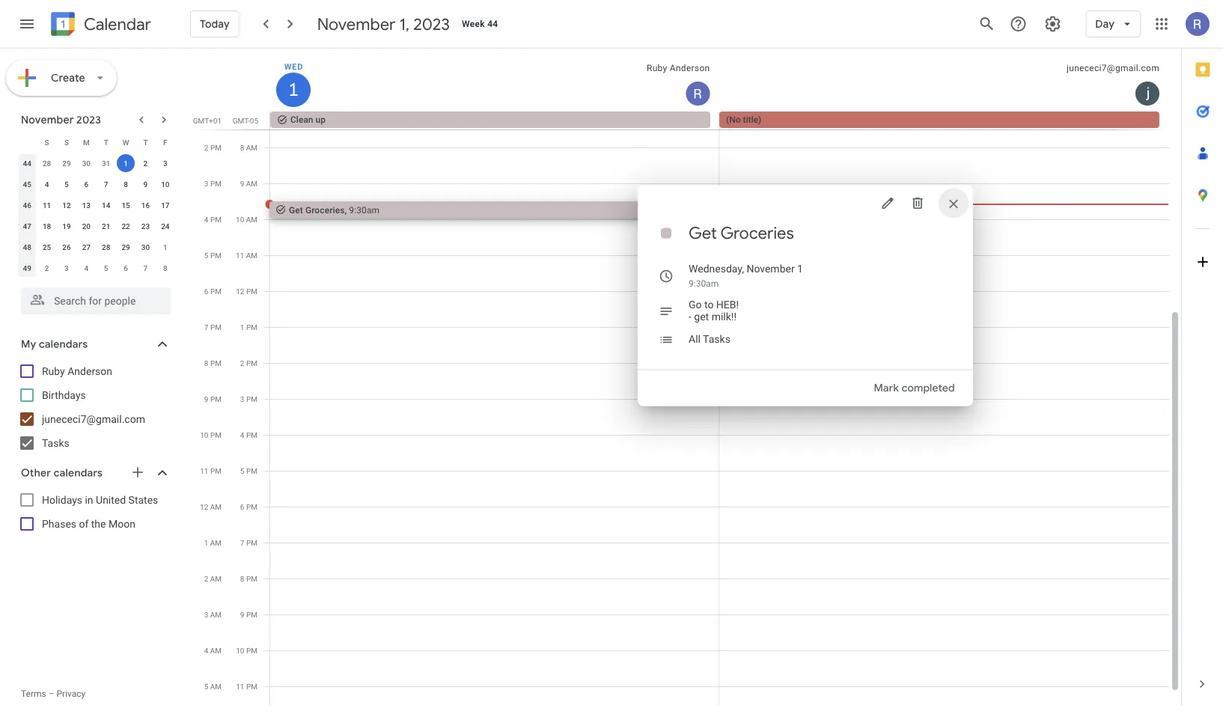 Task type: describe. For each thing, give the bounding box(es) containing it.
6 inside "element"
[[124, 264, 128, 273]]

wed
[[284, 62, 303, 71]]

5 am
[[204, 682, 222, 691]]

3 am
[[204, 610, 222, 619]]

week
[[462, 19, 485, 29]]

december 7 element
[[137, 259, 155, 277]]

am for 8 am
[[246, 143, 258, 152]]

my calendars
[[21, 338, 88, 351]]

18
[[43, 222, 51, 231]]

of
[[79, 518, 89, 530]]

2 am
[[204, 575, 222, 584]]

row containing s
[[17, 132, 175, 153]]

12 for 12 pm
[[236, 287, 245, 296]]

10 up 12 am
[[200, 431, 209, 440]]

20 element
[[77, 217, 95, 235]]

3 down '1 pm'
[[240, 395, 245, 404]]

my calendars button
[[3, 333, 186, 357]]

28 element
[[97, 238, 115, 256]]

9:30am for groceries
[[349, 205, 380, 215]]

row containing 44
[[17, 153, 175, 174]]

am for 3 am
[[210, 610, 222, 619]]

to
[[705, 299, 714, 311]]

privacy
[[57, 689, 86, 700]]

calendars for other calendars
[[54, 467, 103, 480]]

october 31 element
[[97, 154, 115, 172]]

terms
[[21, 689, 46, 700]]

1 vertical spatial 7 pm
[[240, 539, 258, 548]]

am for 11 am
[[246, 251, 258, 260]]

settings menu
[[865, 46, 926, 56]]

3 up 10 element
[[163, 159, 168, 168]]

(no title)
[[727, 115, 762, 125]]

12 for 12 am
[[200, 503, 208, 512]]

0 vertical spatial 3 pm
[[204, 179, 222, 188]]

get groceries heading
[[689, 223, 795, 244]]

am for 9 am
[[246, 179, 258, 188]]

other
[[21, 467, 51, 480]]

1 s from the left
[[45, 138, 49, 147]]

today
[[200, 17, 230, 31]]

1 grid
[[192, 49, 1182, 706]]

1 vertical spatial 8 pm
[[240, 575, 258, 584]]

december 8 element
[[156, 259, 174, 277]]

other calendars
[[21, 467, 103, 480]]

11 am
[[236, 251, 258, 260]]

1 for 1 pm
[[240, 323, 245, 332]]

Search for people text field
[[30, 288, 162, 315]]

all tasks
[[689, 333, 731, 346]]

november 2023
[[21, 113, 101, 127]]

clean
[[291, 115, 313, 125]]

groceries for get groceries
[[721, 223, 795, 244]]

wednesday,
[[689, 263, 745, 275]]

11 up 12 am
[[200, 467, 209, 476]]

2 down '1 pm'
[[240, 359, 245, 368]]

clean up button
[[270, 112, 711, 128]]

15 element
[[117, 196, 135, 214]]

31
[[102, 159, 110, 168]]

15
[[122, 201, 130, 210]]

1 for 'december 1' element
[[163, 243, 168, 252]]

47
[[23, 222, 31, 231]]

my
[[21, 338, 36, 351]]

16
[[141, 201, 150, 210]]

create
[[51, 71, 85, 85]]

calendar heading
[[81, 14, 151, 35]]

2 down 'gmt+01'
[[204, 143, 209, 152]]

45
[[23, 180, 31, 189]]

november for november 1, 2023
[[317, 13, 396, 34]]

gmt-05
[[233, 116, 258, 125]]

8 am
[[240, 143, 258, 152]]

am for 5 am
[[210, 682, 222, 691]]

1 am
[[204, 539, 222, 548]]

29 for 29 element
[[122, 243, 130, 252]]

6 right 12 am
[[240, 503, 245, 512]]

0 horizontal spatial 7 pm
[[204, 323, 222, 332]]

23
[[141, 222, 150, 231]]

1 vertical spatial 11 pm
[[236, 682, 258, 691]]

0 vertical spatial 4 pm
[[204, 215, 222, 224]]

6 left 12 pm
[[204, 287, 209, 296]]

main drawer image
[[18, 15, 36, 33]]

1 inside wednesday, november 1 9:30am
[[798, 263, 804, 275]]

december 5 element
[[97, 259, 115, 277]]

0 vertical spatial 11 pm
[[200, 467, 222, 476]]

mark completed
[[875, 382, 956, 395]]

settings menu image
[[1044, 15, 1062, 33]]

am for 4 am
[[210, 646, 222, 655]]

5 inside 'december 5' element
[[104, 264, 108, 273]]

2 right the "1, today" element
[[144, 159, 148, 168]]

birthdays
[[42, 389, 86, 402]]

november inside wednesday, november 1 9:30am
[[747, 263, 795, 275]]

1 horizontal spatial 3 pm
[[240, 395, 258, 404]]

row containing 46
[[17, 195, 175, 216]]

anderson inside my calendars list
[[68, 365, 112, 378]]

december 1 element
[[156, 238, 174, 256]]

21 element
[[97, 217, 115, 235]]

0 vertical spatial 10 pm
[[200, 431, 222, 440]]

anderson inside 1 column header
[[670, 63, 711, 73]]

10 element
[[156, 175, 174, 193]]

junececi7@gmail.com inside 1 grid
[[1068, 63, 1160, 73]]

united
[[96, 494, 126, 506]]

1 t from the left
[[104, 138, 108, 147]]

ruby inside my calendars list
[[42, 365, 65, 378]]

17 element
[[156, 196, 174, 214]]

gmt-
[[233, 116, 250, 125]]

17
[[161, 201, 170, 210]]

-
[[689, 311, 692, 323]]

1 pm
[[240, 323, 258, 332]]

row containing 45
[[17, 174, 175, 195]]

1 horizontal spatial 2 pm
[[240, 359, 258, 368]]

12 element
[[58, 196, 76, 214]]

the
[[91, 518, 106, 530]]

add other calendars image
[[130, 465, 145, 480]]

week 44
[[462, 19, 498, 29]]

title)
[[743, 115, 762, 125]]

1, today element
[[117, 154, 135, 172]]

my calendars list
[[3, 360, 186, 455]]

create button
[[6, 60, 117, 96]]

october 30 element
[[77, 154, 95, 172]]

1 horizontal spatial tasks
[[703, 333, 731, 346]]

december 3 element
[[58, 259, 76, 277]]

privacy link
[[57, 689, 86, 700]]

w
[[123, 138, 129, 147]]

4 am
[[204, 646, 222, 655]]

get
[[695, 311, 710, 323]]

14
[[102, 201, 110, 210]]

1 horizontal spatial 6 pm
[[240, 503, 258, 512]]

get for get groceries
[[689, 223, 718, 244]]

november 1, 2023
[[317, 13, 450, 34]]

in
[[85, 494, 93, 506]]

1 column header
[[270, 49, 720, 112]]

mark
[[875, 382, 900, 395]]

day button
[[1086, 6, 1142, 42]]

go
[[689, 299, 702, 311]]

calendars for my calendars
[[39, 338, 88, 351]]

am for 10 am
[[246, 215, 258, 224]]

0 vertical spatial 8 pm
[[204, 359, 222, 368]]

05
[[250, 116, 258, 125]]

phases of the moon
[[42, 518, 135, 530]]

1 vertical spatial 5 pm
[[240, 467, 258, 476]]

f
[[163, 138, 167, 147]]

m
[[83, 138, 90, 147]]

10 inside 10 element
[[161, 180, 170, 189]]

other calendars button
[[3, 461, 186, 485]]

1 horizontal spatial 2023
[[414, 13, 450, 34]]

all
[[689, 333, 701, 346]]

1 horizontal spatial 9 pm
[[240, 610, 258, 619]]

9 am
[[240, 179, 258, 188]]

19 element
[[58, 217, 76, 235]]

18 element
[[38, 217, 56, 235]]

terms link
[[21, 689, 46, 700]]

december 4 element
[[77, 259, 95, 277]]

27
[[82, 243, 91, 252]]



Task type: locate. For each thing, give the bounding box(es) containing it.
–
[[48, 689, 54, 700]]

other calendars list
[[3, 488, 186, 536]]

0 vertical spatial groceries
[[306, 205, 345, 215]]

11
[[43, 201, 51, 210], [236, 251, 244, 260], [200, 467, 209, 476], [236, 682, 245, 691]]

am down 8 am
[[246, 179, 258, 188]]

6 pm right 12 am
[[240, 503, 258, 512]]

1 vertical spatial 10 pm
[[236, 646, 258, 655]]

0 horizontal spatial tasks
[[42, 437, 69, 449]]

day
[[1096, 17, 1115, 31]]

21
[[102, 222, 110, 231]]

junececi7@gmail.com down the birthdays
[[42, 413, 145, 425]]

1 vertical spatial 9 pm
[[240, 610, 258, 619]]

7 pm right 1 am
[[240, 539, 258, 548]]

29 right october 28 element
[[62, 159, 71, 168]]

6 up 13 element on the top left
[[84, 180, 89, 189]]

6 pm
[[204, 287, 222, 296], [240, 503, 258, 512]]

12 pm
[[236, 287, 258, 296]]

1 vertical spatial 44
[[23, 159, 31, 168]]

0 horizontal spatial t
[[104, 138, 108, 147]]

7
[[104, 180, 108, 189], [144, 264, 148, 273], [204, 323, 209, 332], [240, 539, 245, 548]]

30 for 30 element
[[141, 243, 150, 252]]

44 inside november 2023 "grid"
[[23, 159, 31, 168]]

completed
[[902, 382, 956, 395]]

11 element
[[38, 196, 56, 214]]

october 28 element
[[38, 154, 56, 172]]

49
[[23, 264, 31, 273]]

groceries inside 1 grid
[[306, 205, 345, 215]]

11 right 46
[[43, 201, 51, 210]]

28 for october 28 element
[[43, 159, 51, 168]]

4
[[45, 180, 49, 189], [204, 215, 209, 224], [84, 264, 89, 273], [240, 431, 245, 440], [204, 646, 208, 655]]

am up 12 pm
[[246, 251, 258, 260]]

24 element
[[156, 217, 174, 235]]

tasks
[[703, 333, 731, 346], [42, 437, 69, 449]]

1 horizontal spatial 44
[[488, 19, 498, 29]]

0 horizontal spatial 9 pm
[[204, 395, 222, 404]]

2 left december 3 element
[[45, 264, 49, 273]]

2 vertical spatial november
[[747, 263, 795, 275]]

28 right 27 element
[[102, 243, 110, 252]]

holidays in united states
[[42, 494, 158, 506]]

holidays
[[42, 494, 82, 506]]

get inside 1 grid
[[289, 205, 303, 215]]

19
[[62, 222, 71, 231]]

0 vertical spatial 6 pm
[[204, 287, 222, 296]]

ruby
[[647, 63, 668, 73], [42, 365, 65, 378]]

28 inside october 28 element
[[43, 159, 51, 168]]

1 horizontal spatial 9:30am
[[689, 278, 719, 289]]

26 element
[[58, 238, 76, 256]]

1 vertical spatial 2023
[[76, 113, 101, 127]]

get for get groceries , 9:30am
[[289, 205, 303, 215]]

am up 2 am
[[210, 539, 222, 548]]

0 vertical spatial 28
[[43, 159, 51, 168]]

0 vertical spatial 29
[[62, 159, 71, 168]]

4 pm
[[204, 215, 222, 224], [240, 431, 258, 440]]

t left w
[[104, 138, 108, 147]]

0 horizontal spatial 11 pm
[[200, 467, 222, 476]]

12 inside row
[[62, 201, 71, 210]]

30 element
[[137, 238, 155, 256]]

moon
[[109, 518, 135, 530]]

0 vertical spatial ruby anderson
[[647, 63, 711, 73]]

ruby anderson inside my calendars list
[[42, 365, 112, 378]]

11 pm up 12 am
[[200, 467, 222, 476]]

wednesday, november 1 9:30am
[[689, 263, 804, 289]]

28
[[43, 159, 51, 168], [102, 243, 110, 252]]

0 horizontal spatial 2023
[[76, 113, 101, 127]]

wednesday, november 1, today element
[[276, 73, 311, 107]]

1 horizontal spatial get
[[689, 223, 718, 244]]

states
[[129, 494, 158, 506]]

13 element
[[77, 196, 95, 214]]

30 right october 29 element
[[82, 159, 91, 168]]

12 up 1 am
[[200, 503, 208, 512]]

1 for 1 am
[[204, 539, 208, 548]]

0 vertical spatial 9 pm
[[204, 395, 222, 404]]

get up the wednesday,
[[689, 223, 718, 244]]

am for 12 am
[[210, 503, 222, 512]]

10 pm up 12 am
[[200, 431, 222, 440]]

16 element
[[137, 196, 155, 214]]

0 vertical spatial tasks
[[703, 333, 731, 346]]

calendar
[[84, 14, 151, 35]]

0 vertical spatial get
[[289, 205, 303, 215]]

s up october 28 element
[[45, 138, 49, 147]]

5
[[64, 180, 69, 189], [204, 251, 209, 260], [104, 264, 108, 273], [240, 467, 245, 476], [204, 682, 208, 691]]

heb!
[[717, 299, 739, 311]]

0 horizontal spatial 3 pm
[[204, 179, 222, 188]]

2 t from the left
[[143, 138, 148, 147]]

44 right week
[[488, 19, 498, 29]]

0 horizontal spatial november
[[21, 113, 74, 127]]

menu
[[902, 46, 926, 56]]

27 element
[[77, 238, 95, 256]]

row
[[264, 112, 1182, 130], [17, 132, 175, 153], [17, 153, 175, 174], [17, 174, 175, 195], [17, 195, 175, 216], [17, 216, 175, 237], [17, 237, 175, 258], [17, 258, 175, 279]]

tasks right all
[[703, 333, 731, 346]]

today button
[[190, 6, 239, 42]]

3 right december 2 element
[[64, 264, 69, 273]]

12 right 11 element
[[62, 201, 71, 210]]

2
[[204, 143, 209, 152], [144, 159, 148, 168], [45, 264, 49, 273], [240, 359, 245, 368], [204, 575, 208, 584]]

tab list
[[1183, 49, 1224, 664]]

s left the m
[[64, 138, 69, 147]]

november up october 28 element
[[21, 113, 74, 127]]

calendar element
[[48, 9, 151, 42]]

2 up 3 am at bottom
[[204, 575, 208, 584]]

7 pm left '1 pm'
[[204, 323, 222, 332]]

1 vertical spatial 29
[[122, 243, 130, 252]]

am for 1 am
[[210, 539, 222, 548]]

0 horizontal spatial anderson
[[68, 365, 112, 378]]

up
[[316, 115, 326, 125]]

0 vertical spatial 9:30am
[[349, 205, 380, 215]]

2 vertical spatial 12
[[200, 503, 208, 512]]

s
[[45, 138, 49, 147], [64, 138, 69, 147]]

1 vertical spatial calendars
[[54, 467, 103, 480]]

11 pm
[[200, 467, 222, 476], [236, 682, 258, 691]]

0 horizontal spatial 28
[[43, 159, 51, 168]]

11 pm right 5 am
[[236, 682, 258, 691]]

december 6 element
[[117, 259, 135, 277]]

1 horizontal spatial junececi7@gmail.com
[[1068, 63, 1160, 73]]

14 element
[[97, 196, 115, 214]]

0 horizontal spatial 2 pm
[[204, 143, 222, 152]]

get
[[289, 205, 303, 215], [689, 223, 718, 244]]

0 horizontal spatial 44
[[23, 159, 31, 168]]

am up 1 am
[[210, 503, 222, 512]]

0 horizontal spatial 8 pm
[[204, 359, 222, 368]]

30 for the october 30 element
[[82, 159, 91, 168]]

0 vertical spatial 2 pm
[[204, 143, 222, 152]]

1 horizontal spatial groceries
[[721, 223, 795, 244]]

0 horizontal spatial ruby
[[42, 365, 65, 378]]

am up 5 am
[[210, 646, 222, 655]]

9:30am
[[349, 205, 380, 215], [689, 278, 719, 289]]

december 2 element
[[38, 259, 56, 277]]

0 vertical spatial junececi7@gmail.com
[[1068, 63, 1160, 73]]

october 29 element
[[58, 154, 76, 172]]

0 horizontal spatial groceries
[[306, 205, 345, 215]]

10 pm
[[200, 431, 222, 440], [236, 646, 258, 655]]

12 am
[[200, 503, 222, 512]]

calendars
[[39, 338, 88, 351], [54, 467, 103, 480]]

1 vertical spatial 6 pm
[[240, 503, 258, 512]]

november down get groceries
[[747, 263, 795, 275]]

1 vertical spatial 3 pm
[[240, 395, 258, 404]]

1 horizontal spatial 12
[[200, 503, 208, 512]]

1 horizontal spatial s
[[64, 138, 69, 147]]

clean up
[[291, 115, 326, 125]]

10 up the 11 am
[[236, 215, 244, 224]]

tasks up other calendars
[[42, 437, 69, 449]]

calendars up in at the bottom left
[[54, 467, 103, 480]]

1 horizontal spatial 30
[[141, 243, 150, 252]]

1 vertical spatial november
[[21, 113, 74, 127]]

1 cell
[[116, 153, 136, 174]]

2023
[[414, 13, 450, 34], [76, 113, 101, 127]]

mark completed button
[[869, 370, 962, 406]]

0 vertical spatial 44
[[488, 19, 498, 29]]

0 horizontal spatial s
[[45, 138, 49, 147]]

7 up 14 element at the top of the page
[[104, 180, 108, 189]]

29 right 28 "element"
[[122, 243, 130, 252]]

2 pm down 'gmt+01'
[[204, 143, 222, 152]]

0 horizontal spatial 4 pm
[[204, 215, 222, 224]]

settings
[[865, 46, 900, 56]]

0 horizontal spatial 9:30am
[[349, 205, 380, 215]]

22
[[122, 222, 130, 231]]

groceries for get groceries , 9:30am
[[306, 205, 345, 215]]

29 for october 29 element
[[62, 159, 71, 168]]

28 inside 28 "element"
[[102, 243, 110, 252]]

28 for 28 "element"
[[102, 243, 110, 252]]

calendars right my
[[39, 338, 88, 351]]

am down 9 am on the left top
[[246, 215, 258, 224]]

1 vertical spatial 12
[[236, 287, 245, 296]]

junececi7@gmail.com
[[1068, 63, 1160, 73], [42, 413, 145, 425]]

8
[[240, 143, 244, 152], [124, 180, 128, 189], [163, 264, 168, 273], [204, 359, 209, 368], [240, 575, 245, 584]]

1 vertical spatial 2 pm
[[240, 359, 258, 368]]

30 right 29 element
[[141, 243, 150, 252]]

1 vertical spatial 30
[[141, 243, 150, 252]]

6 right 'december 5' element
[[124, 264, 128, 273]]

48
[[23, 243, 31, 252]]

1 vertical spatial 9:30am
[[689, 278, 719, 289]]

row containing clean up
[[264, 112, 1182, 130]]

3 pm left 9 am on the left top
[[204, 179, 222, 188]]

20
[[82, 222, 91, 231]]

1 vertical spatial 4 pm
[[240, 431, 258, 440]]

am down 05
[[246, 143, 258, 152]]

row inside 1 grid
[[264, 112, 1182, 130]]

6 pm left 12 pm
[[204, 287, 222, 296]]

1 horizontal spatial 5 pm
[[240, 467, 258, 476]]

9 pm
[[204, 395, 222, 404], [240, 610, 258, 619]]

1 horizontal spatial 11 pm
[[236, 682, 258, 691]]

0 vertical spatial ruby
[[647, 63, 668, 73]]

t
[[104, 138, 108, 147], [143, 138, 148, 147]]

11 down 10 am
[[236, 251, 244, 260]]

junececi7@gmail.com inside my calendars list
[[42, 413, 145, 425]]

row group
[[17, 153, 175, 279]]

row containing 47
[[17, 216, 175, 237]]

1 horizontal spatial anderson
[[670, 63, 711, 73]]

25
[[43, 243, 51, 252]]

11 inside row
[[43, 201, 51, 210]]

am for 2 am
[[210, 575, 222, 584]]

2023 up the m
[[76, 113, 101, 127]]

0 vertical spatial 30
[[82, 159, 91, 168]]

1 horizontal spatial ruby
[[647, 63, 668, 73]]

25 element
[[38, 238, 56, 256]]

1 horizontal spatial t
[[143, 138, 148, 147]]

ruby anderson inside 1 column header
[[647, 63, 711, 73]]

44 left october 28 element
[[23, 159, 31, 168]]

am up 4 am
[[210, 610, 222, 619]]

t right w
[[143, 138, 148, 147]]

pm
[[210, 143, 222, 152], [210, 179, 222, 188], [210, 215, 222, 224], [210, 251, 222, 260], [210, 287, 222, 296], [246, 287, 258, 296], [210, 323, 222, 332], [246, 323, 258, 332], [210, 359, 222, 368], [246, 359, 258, 368], [210, 395, 222, 404], [246, 395, 258, 404], [210, 431, 222, 440], [246, 431, 258, 440], [210, 467, 222, 476], [246, 467, 258, 476], [246, 503, 258, 512], [246, 539, 258, 548], [246, 575, 258, 584], [246, 610, 258, 619], [246, 646, 258, 655], [246, 682, 258, 691]]

row containing 49
[[17, 258, 175, 279]]

terms – privacy
[[21, 689, 86, 700]]

23 element
[[137, 217, 155, 235]]

am
[[246, 143, 258, 152], [246, 179, 258, 188], [246, 215, 258, 224], [246, 251, 258, 260], [210, 503, 222, 512], [210, 539, 222, 548], [210, 575, 222, 584], [210, 610, 222, 619], [210, 646, 222, 655], [210, 682, 222, 691]]

1 vertical spatial ruby anderson
[[42, 365, 112, 378]]

1 vertical spatial ruby
[[42, 365, 65, 378]]

,
[[345, 205, 347, 215]]

12 down the 11 am
[[236, 287, 245, 296]]

1 vertical spatial anderson
[[68, 365, 112, 378]]

29 element
[[117, 238, 135, 256]]

get groceries , 9:30am
[[289, 205, 380, 215]]

1 horizontal spatial november
[[317, 13, 396, 34]]

9:30am for november
[[689, 278, 719, 289]]

tasks inside my calendars list
[[42, 437, 69, 449]]

28 left october 29 element
[[43, 159, 51, 168]]

1 vertical spatial junececi7@gmail.com
[[42, 413, 145, 425]]

1 vertical spatial tasks
[[42, 437, 69, 449]]

0 horizontal spatial get
[[289, 205, 303, 215]]

2 s from the left
[[64, 138, 69, 147]]

7 right the december 6 "element"
[[144, 264, 148, 273]]

13
[[82, 201, 91, 210]]

24
[[161, 222, 170, 231]]

1 vertical spatial groceries
[[721, 223, 795, 244]]

10 right 4 am
[[236, 646, 245, 655]]

1 inside wed 1
[[288, 78, 298, 102]]

0 horizontal spatial 12
[[62, 201, 71, 210]]

row group containing 44
[[17, 153, 175, 279]]

2 pm down '1 pm'
[[240, 359, 258, 368]]

1 horizontal spatial 8 pm
[[240, 575, 258, 584]]

2 horizontal spatial 12
[[236, 287, 245, 296]]

0 horizontal spatial 5 pm
[[204, 251, 222, 260]]

1 vertical spatial 28
[[102, 243, 110, 252]]

7 left '1 pm'
[[204, 323, 209, 332]]

delete task image
[[911, 196, 926, 211]]

november
[[317, 13, 396, 34], [21, 113, 74, 127], [747, 263, 795, 275]]

0 horizontal spatial 10 pm
[[200, 431, 222, 440]]

0 horizontal spatial junececi7@gmail.com
[[42, 413, 145, 425]]

46
[[23, 201, 31, 210]]

get left ,
[[289, 205, 303, 215]]

10 pm right 4 am
[[236, 646, 258, 655]]

2 pm
[[204, 143, 222, 152], [240, 359, 258, 368]]

am up 3 am at bottom
[[210, 575, 222, 584]]

9 inside row
[[144, 180, 148, 189]]

1 horizontal spatial 4 pm
[[240, 431, 258, 440]]

(no
[[727, 115, 741, 125]]

0 vertical spatial 7 pm
[[204, 323, 222, 332]]

1 inside cell
[[124, 159, 128, 168]]

phases
[[42, 518, 76, 530]]

get groceries
[[689, 223, 795, 244]]

7 pm
[[204, 323, 222, 332], [240, 539, 258, 548]]

None search field
[[0, 282, 186, 315]]

9:30am right ,
[[349, 205, 380, 215]]

22 element
[[117, 217, 135, 235]]

3 right 10 element
[[204, 179, 209, 188]]

12 for 12
[[62, 201, 71, 210]]

0 vertical spatial calendars
[[39, 338, 88, 351]]

7 right 1 am
[[240, 539, 245, 548]]

0 horizontal spatial 29
[[62, 159, 71, 168]]

1,
[[400, 13, 410, 34]]

november 2023 grid
[[14, 132, 175, 279]]

1 for the "1, today" element
[[124, 159, 128, 168]]

0 vertical spatial 5 pm
[[204, 251, 222, 260]]

3 pm
[[204, 179, 222, 188], [240, 395, 258, 404]]

ruby inside 1 column header
[[647, 63, 668, 73]]

0 horizontal spatial 30
[[82, 159, 91, 168]]

9:30am down the wednesday,
[[689, 278, 719, 289]]

am down 4 am
[[210, 682, 222, 691]]

junececi7@gmail.com down day popup button on the right of the page
[[1068, 63, 1160, 73]]

0 horizontal spatial 6 pm
[[204, 287, 222, 296]]

(no title) button
[[720, 112, 1160, 128]]

3 pm down '1 pm'
[[240, 395, 258, 404]]

row containing 48
[[17, 237, 175, 258]]

9:30am inside 1 grid
[[349, 205, 380, 215]]

26
[[62, 243, 71, 252]]

10 am
[[236, 215, 258, 224]]

0 vertical spatial november
[[317, 13, 396, 34]]

1 vertical spatial get
[[689, 223, 718, 244]]

2 horizontal spatial november
[[747, 263, 795, 275]]

3 up 4 am
[[204, 610, 208, 619]]

0 vertical spatial 2023
[[414, 13, 450, 34]]

0 vertical spatial 12
[[62, 201, 71, 210]]

0 horizontal spatial ruby anderson
[[42, 365, 112, 378]]

2023 right 1,
[[414, 13, 450, 34]]

1 horizontal spatial 10 pm
[[236, 646, 258, 655]]

11 right 5 am
[[236, 682, 245, 691]]

november for november 2023
[[21, 113, 74, 127]]

wed 1
[[284, 62, 303, 102]]

29
[[62, 159, 71, 168], [122, 243, 130, 252]]

row group inside november 2023 "grid"
[[17, 153, 175, 279]]

9
[[240, 179, 244, 188], [144, 180, 148, 189], [204, 395, 209, 404], [240, 610, 245, 619]]

10 up 17
[[161, 180, 170, 189]]

anderson
[[670, 63, 711, 73], [68, 365, 112, 378]]

9:30am inside wednesday, november 1 9:30am
[[689, 278, 719, 289]]

november left 1,
[[317, 13, 396, 34]]

milk!!
[[712, 311, 737, 323]]



Task type: vqa. For each thing, say whether or not it's contained in the screenshot.


